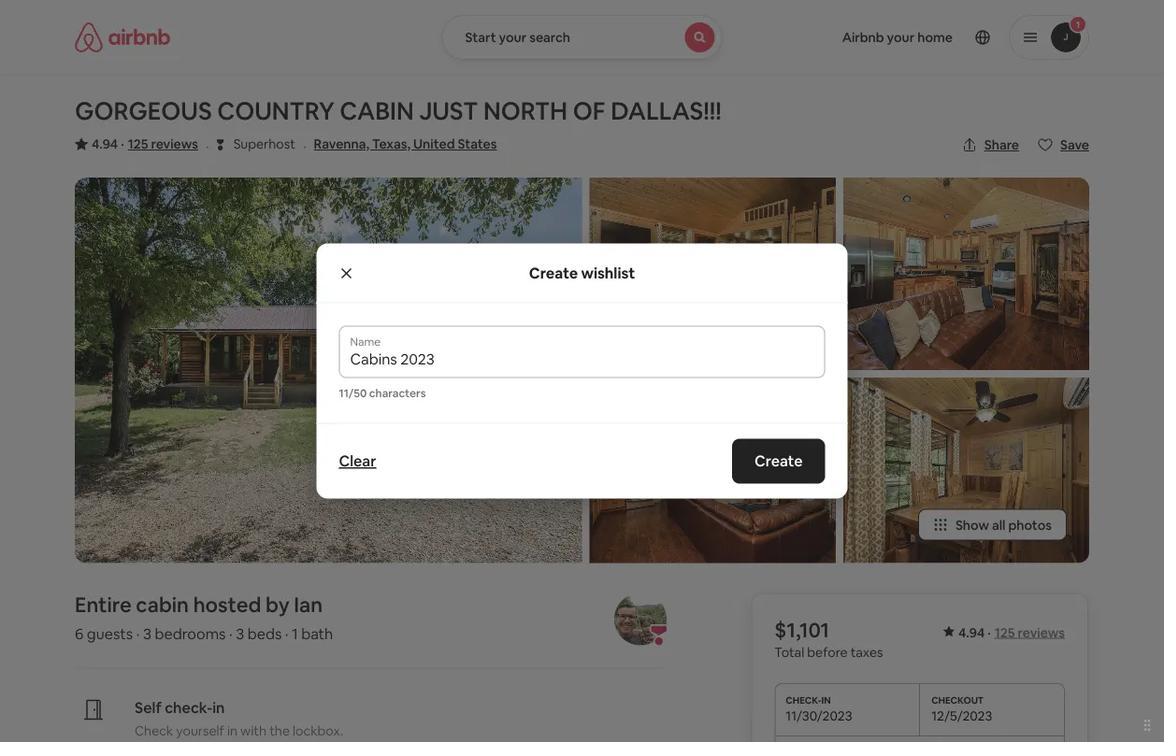 Task type: locate. For each thing, give the bounding box(es) containing it.
ravenna, texas, united states button
[[314, 133, 497, 155]]

0 horizontal spatial 4.94 · 125 reviews
[[92, 136, 198, 152]]

show all photos button
[[918, 509, 1067, 541]]

1 vertical spatial create
[[754, 452, 803, 471]]

yourself
[[176, 722, 224, 739]]

cabin
[[136, 592, 189, 618]]

0 vertical spatial 4.94
[[92, 136, 118, 152]]

profile element
[[745, 0, 1089, 75]]

0 horizontal spatial in
[[212, 698, 225, 717]]

of
[[573, 95, 606, 127]]

beds
[[247, 624, 282, 644]]

· ravenna, texas, united states
[[303, 136, 497, 155]]

create for create wishlist
[[529, 263, 578, 282]]

clear button
[[330, 443, 386, 480]]

0 horizontal spatial 4.94
[[92, 136, 118, 152]]

in up yourself
[[212, 698, 225, 717]]

guests
[[87, 624, 133, 644]]

hosted
[[193, 592, 261, 618]]

north
[[483, 95, 568, 127]]

125
[[128, 136, 148, 152], [995, 624, 1015, 641]]

create
[[529, 263, 578, 282], [754, 452, 803, 471]]

all
[[992, 516, 1005, 533]]

gorgeous
[[75, 95, 212, 127]]

󰀃
[[217, 135, 224, 153]]

4.94 · 125 reviews
[[92, 136, 198, 152], [958, 624, 1065, 641]]

None text field
[[350, 350, 814, 369]]

in
[[212, 698, 225, 717], [227, 722, 238, 739]]

4.94 up 12/5/2023 at the bottom right of page
[[958, 624, 985, 641]]

1 horizontal spatial reviews
[[1018, 624, 1065, 641]]

cabin
[[340, 95, 414, 127]]

0 horizontal spatial create
[[529, 263, 578, 282]]

create inside button
[[754, 452, 803, 471]]

1 horizontal spatial 4.94 · 125 reviews
[[958, 624, 1065, 641]]

show
[[955, 516, 989, 533]]

0 horizontal spatial 125
[[128, 136, 148, 152]]

· left 1
[[285, 624, 288, 644]]

0 vertical spatial 125
[[128, 136, 148, 152]]

0 vertical spatial 4.94 · 125 reviews
[[92, 136, 198, 152]]

0 vertical spatial 125 reviews button
[[128, 135, 198, 153]]

gorgeous country cabin just north of dallas!!! image 4 image
[[843, 178, 1089, 370]]

1 vertical spatial 4.94 · 125 reviews
[[958, 624, 1065, 641]]

1 vertical spatial 125 reviews button
[[995, 624, 1065, 641]]

0 horizontal spatial 125 reviews button
[[128, 135, 198, 153]]

11/50
[[339, 386, 367, 400]]

6
[[75, 624, 84, 644]]

· up 12/5/2023 at the bottom right of page
[[987, 624, 991, 641]]

united
[[413, 136, 455, 152]]

· down hosted
[[229, 624, 233, 644]]

states
[[458, 136, 497, 152]]

share
[[984, 137, 1019, 153]]

· right guests
[[136, 624, 140, 644]]

name this wishlist dialog
[[316, 244, 848, 499]]

dining area image
[[843, 378, 1089, 563]]

your
[[499, 29, 527, 46]]

0 horizontal spatial reviews
[[151, 136, 198, 152]]

·
[[121, 136, 124, 152], [206, 136, 209, 155], [303, 136, 306, 155], [987, 624, 991, 641], [136, 624, 140, 644], [229, 624, 233, 644], [285, 624, 288, 644]]

total
[[774, 644, 804, 661]]

1 horizontal spatial 125 reviews button
[[995, 624, 1065, 641]]

just
[[419, 95, 478, 127]]

wishlist
[[581, 263, 635, 282]]

ian is a superhost. learn more about ian. image
[[614, 593, 667, 645], [614, 593, 667, 645]]

entire cabin hosted by ian 6 guests · 3 bedrooms · 3 beds · 1 bath
[[75, 592, 333, 644]]

1 horizontal spatial in
[[227, 722, 238, 739]]

1 horizontal spatial 3
[[236, 624, 244, 644]]

reviews
[[151, 136, 198, 152], [1018, 624, 1065, 641]]

0 vertical spatial create
[[529, 263, 578, 282]]

check-
[[165, 698, 212, 717]]

4.94
[[92, 136, 118, 152], [958, 624, 985, 641]]

0 horizontal spatial 3
[[143, 624, 151, 644]]

gorgeous country cabin just north of dallas!!! image 3 image
[[589, 378, 836, 563]]

gorgeous country cabin just north of dallas!!! image 1 image
[[75, 178, 582, 563]]

0 vertical spatial reviews
[[151, 136, 198, 152]]

· left ravenna,
[[303, 136, 306, 155]]

3 down cabin at left bottom
[[143, 624, 151, 644]]

1 vertical spatial reviews
[[1018, 624, 1065, 641]]

create button
[[732, 439, 825, 484]]

125 reviews button
[[128, 135, 198, 153], [995, 624, 1065, 641]]

1 vertical spatial 125
[[995, 624, 1015, 641]]

1 horizontal spatial 4.94
[[958, 624, 985, 641]]

in left "with"
[[227, 722, 238, 739]]

3
[[143, 624, 151, 644], [236, 624, 244, 644]]

clear
[[339, 452, 376, 471]]

1 horizontal spatial create
[[754, 452, 803, 471]]

$1,101
[[774, 617, 829, 643]]

4.94 down gorgeous in the left top of the page
[[92, 136, 118, 152]]

3 left beds
[[236, 624, 244, 644]]

create for create
[[754, 452, 803, 471]]

self
[[135, 698, 162, 717]]

superhost
[[233, 136, 295, 152]]



Task type: describe. For each thing, give the bounding box(es) containing it.
none text field inside name this wishlist dialog
[[350, 350, 814, 369]]

entire
[[75, 592, 132, 618]]

bath
[[301, 624, 333, 644]]

country
[[217, 95, 334, 127]]

share button
[[954, 129, 1027, 161]]

dallas!!!
[[611, 95, 722, 127]]

gorgeous country cabin just north of dallas!!!
[[75, 95, 722, 127]]

1
[[292, 624, 298, 644]]

create wishlist
[[529, 263, 635, 282]]

· down gorgeous in the left top of the page
[[121, 136, 124, 152]]

start
[[465, 29, 496, 46]]

ravenna,
[[314, 136, 369, 152]]

2 3 from the left
[[236, 624, 244, 644]]

living area with electric fireplace image
[[589, 178, 836, 370]]

show all photos
[[955, 516, 1052, 533]]

by ian
[[266, 592, 323, 618]]

characters
[[369, 386, 426, 400]]

save button
[[1030, 129, 1097, 161]]

Start your search search field
[[442, 15, 722, 60]]

texas,
[[372, 136, 411, 152]]

start your search
[[465, 29, 570, 46]]

before
[[807, 644, 848, 661]]

taxes
[[851, 644, 883, 661]]

the
[[269, 722, 290, 739]]

self check-in check yourself in with the lockbox.
[[135, 698, 343, 739]]

1 3 from the left
[[143, 624, 151, 644]]

check
[[135, 722, 173, 739]]

photos
[[1008, 516, 1052, 533]]

11/30/2023
[[786, 708, 852, 724]]

lockbox.
[[293, 722, 343, 739]]

0 vertical spatial in
[[212, 698, 225, 717]]

· inside · ravenna, texas, united states
[[303, 136, 306, 155]]

1 vertical spatial 4.94
[[958, 624, 985, 641]]

search
[[529, 29, 570, 46]]

start your search button
[[442, 15, 722, 60]]

1 horizontal spatial 125
[[995, 624, 1015, 641]]

with
[[240, 722, 267, 739]]

save
[[1060, 137, 1089, 153]]

11/50 characters
[[339, 386, 426, 400]]

bedrooms
[[155, 624, 226, 644]]

$1,101 total before taxes
[[774, 617, 883, 661]]

1 vertical spatial in
[[227, 722, 238, 739]]

· left '󰀃'
[[206, 136, 209, 155]]

12/5/2023
[[931, 708, 992, 724]]



Task type: vqa. For each thing, say whether or not it's contained in the screenshot.
Ian is a superhost. Learn more about Ian. Image
yes



